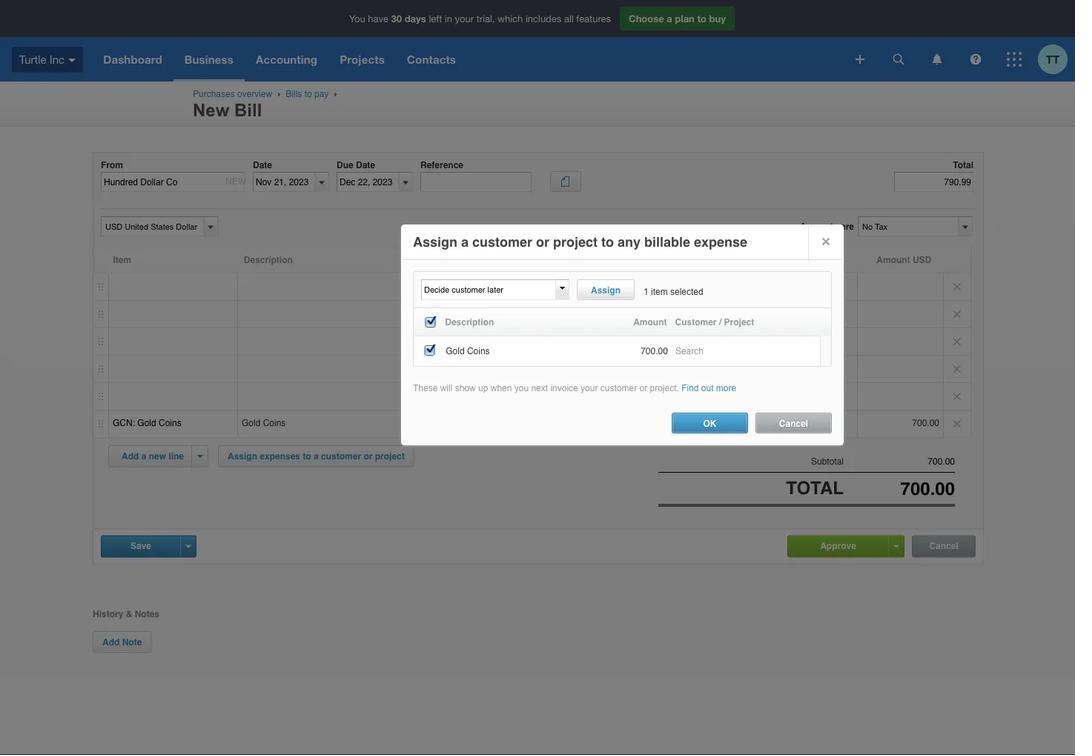 Task type: vqa. For each thing, say whether or not it's contained in the screenshot.
or to the right
yes



Task type: locate. For each thing, give the bounding box(es) containing it.
which
[[498, 13, 523, 24]]

when
[[491, 383, 512, 393]]

to
[[697, 13, 707, 24], [305, 89, 312, 99], [602, 234, 614, 250], [303, 451, 311, 462]]

cancel button
[[913, 537, 975, 557]]

notes
[[135, 609, 159, 620]]

cancel inside "button"
[[930, 541, 959, 552]]

add a new line
[[122, 452, 184, 462]]

0 horizontal spatial cancel
[[779, 419, 809, 429]]

your right in
[[455, 13, 474, 24]]

add for add note
[[102, 637, 120, 648]]

2 vertical spatial assign
[[228, 451, 257, 462]]

cancel
[[779, 419, 809, 429], [930, 541, 959, 552]]

amount left usd on the right top
[[877, 255, 910, 266]]

gold up expenses
[[242, 418, 261, 429]]

2 horizontal spatial assign
[[591, 285, 621, 296]]

customer right expenses
[[321, 451, 361, 462]]

-
[[668, 418, 670, 429]]

a for choose a plan to buy
[[667, 13, 673, 24]]

0 horizontal spatial amount
[[634, 317, 667, 328]]

cancel right more approve options... 'icon'
[[930, 541, 959, 552]]

› left "bills"
[[278, 89, 281, 99]]

None text field
[[101, 172, 245, 192], [102, 217, 202, 236], [844, 457, 955, 467], [844, 479, 955, 500], [101, 172, 245, 192], [102, 217, 202, 236], [844, 457, 955, 467], [844, 479, 955, 500]]

1 vertical spatial gold coins
[[242, 418, 286, 429]]

gold coins
[[446, 346, 490, 357], [242, 418, 286, 429]]

assign left expenses
[[228, 451, 257, 462]]

turtle inc button
[[0, 37, 92, 82]]

amount for amount
[[634, 317, 667, 328]]

add
[[122, 452, 139, 462], [102, 637, 120, 648]]

1
[[644, 287, 649, 297]]

1 vertical spatial cancel
[[930, 541, 959, 552]]

0 horizontal spatial your
[[455, 13, 474, 24]]

more approve options... image
[[894, 546, 899, 549]]

gold right gcn:
[[137, 418, 156, 429]]

coins up 'line'
[[159, 418, 181, 429]]

find
[[682, 383, 699, 393]]

1 vertical spatial 700.00
[[912, 418, 940, 429]]

1 vertical spatial assign
[[591, 285, 621, 296]]

to left pay
[[305, 89, 312, 99]]

sold
[[732, 418, 750, 429]]

0 vertical spatial 700.00
[[641, 346, 668, 357]]

1 horizontal spatial coins
[[263, 418, 286, 429]]

svg image
[[893, 54, 904, 65], [933, 54, 942, 65], [970, 54, 982, 65], [68, 58, 76, 62]]

date up date text box
[[253, 160, 272, 170]]

includes
[[526, 13, 562, 24]]

days
[[405, 13, 426, 24]]

assign
[[413, 234, 458, 250], [591, 285, 621, 296], [228, 451, 257, 462]]

2 vertical spatial delete line item image
[[944, 411, 971, 438]]

0 vertical spatial description
[[244, 255, 293, 266]]

0 vertical spatial add
[[122, 452, 139, 462]]

price
[[616, 255, 637, 266]]

0 horizontal spatial description
[[244, 255, 293, 266]]

a inside tt "banner"
[[667, 13, 673, 24]]

a left plan
[[667, 13, 673, 24]]

1 horizontal spatial ›
[[334, 89, 337, 99]]

goods
[[704, 418, 730, 429]]

2 delete line item image from the top
[[944, 383, 971, 410]]

gcn:
[[113, 418, 135, 429]]

1 horizontal spatial 700.00
[[912, 418, 940, 429]]

gold coins up the show
[[446, 346, 490, 357]]

add left note
[[102, 637, 120, 648]]

0 horizontal spatial customer
[[321, 451, 361, 462]]

0 horizontal spatial or
[[364, 451, 373, 462]]

1 delete line item image from the top
[[944, 274, 971, 300]]

1 horizontal spatial svg image
[[1007, 52, 1022, 67]]

Reference text field
[[421, 172, 532, 192]]

coins up expenses
[[263, 418, 286, 429]]

700.00
[[641, 346, 668, 357], [912, 418, 940, 429]]

bills to pay link
[[286, 89, 329, 99]]

2 vertical spatial or
[[364, 451, 373, 462]]

1 delete line item image from the top
[[944, 329, 971, 355]]

amount usd
[[877, 255, 932, 266]]

700.00 for 700.00
[[912, 418, 940, 429]]

delete line item image
[[944, 329, 971, 355], [944, 383, 971, 410], [944, 411, 971, 438]]

pay
[[314, 89, 329, 99]]

amount for amount usd
[[877, 255, 910, 266]]

plan
[[675, 13, 695, 24]]

amount down 1
[[634, 317, 667, 328]]

0 vertical spatial delete line item image
[[944, 274, 971, 300]]

approve
[[820, 541, 857, 552]]

purchases overview › bills to pay › new bill
[[193, 89, 340, 120]]

out
[[701, 383, 714, 393]]

None text field
[[859, 217, 958, 236]]

0 horizontal spatial project
[[375, 451, 405, 462]]

bill
[[234, 100, 262, 120]]

assign down "unit"
[[591, 285, 621, 296]]

1 date from the left
[[253, 160, 272, 170]]

your
[[455, 13, 474, 24], [581, 383, 598, 393]]

0 vertical spatial amount
[[877, 255, 910, 266]]

will
[[440, 383, 453, 393]]

customer
[[675, 317, 717, 328]]

0 horizontal spatial ›
[[278, 89, 281, 99]]

1 horizontal spatial customer
[[472, 234, 533, 250]]

history
[[93, 609, 123, 620]]

to inside purchases overview › bills to pay › new bill
[[305, 89, 312, 99]]

0 vertical spatial gold coins
[[446, 346, 490, 357]]

a inside "link"
[[141, 452, 146, 462]]

0 horizontal spatial date
[[253, 160, 272, 170]]

gold
[[446, 346, 465, 357], [137, 418, 156, 429], [242, 418, 261, 429]]

these
[[413, 383, 438, 393]]

2 vertical spatial customer
[[321, 451, 361, 462]]

›
[[278, 89, 281, 99], [334, 89, 337, 99]]

date
[[253, 160, 272, 170], [356, 160, 375, 170]]

amount
[[877, 255, 910, 266], [634, 317, 667, 328]]

0 vertical spatial your
[[455, 13, 474, 24]]

date up due date text field
[[356, 160, 375, 170]]

add inside "link"
[[122, 452, 139, 462]]

have
[[368, 13, 389, 24]]

1 vertical spatial amount
[[634, 317, 667, 328]]

features
[[576, 13, 611, 24]]

expense
[[694, 234, 748, 250]]

2 horizontal spatial coins
[[467, 346, 490, 357]]

account
[[653, 255, 689, 266]]

a left new
[[141, 452, 146, 462]]

navigation
[[92, 37, 845, 82]]

or inside assign expenses to a customer or project link
[[364, 451, 373, 462]]

0 vertical spatial customer
[[472, 234, 533, 250]]

2 horizontal spatial gold
[[446, 346, 465, 357]]

5000
[[645, 418, 665, 429]]

gold up will
[[446, 346, 465, 357]]

1 horizontal spatial description
[[445, 317, 494, 328]]

project
[[553, 234, 598, 250], [375, 451, 405, 462]]

coins up the up
[[467, 346, 490, 357]]

delete line item image
[[944, 274, 971, 300], [944, 301, 971, 328], [944, 356, 971, 383]]

new
[[225, 176, 246, 187]]

customer left project.
[[601, 383, 637, 393]]

0 vertical spatial assign
[[413, 234, 458, 250]]

2 horizontal spatial or
[[640, 383, 648, 393]]

ok link
[[672, 413, 748, 434]]

to left buy
[[697, 13, 707, 24]]

add for add a new line
[[122, 452, 139, 462]]

1 vertical spatial delete line item image
[[944, 301, 971, 328]]

2 horizontal spatial customer
[[601, 383, 637, 393]]

a up search for a customer or project text box
[[461, 234, 469, 250]]

0 horizontal spatial assign
[[228, 451, 257, 462]]

1 horizontal spatial add
[[122, 452, 139, 462]]

or
[[536, 234, 550, 250], [640, 383, 648, 393], [364, 451, 373, 462]]

description
[[244, 255, 293, 266], [445, 317, 494, 328]]

bills
[[286, 89, 302, 99]]

0 horizontal spatial add
[[102, 637, 120, 648]]

svg image
[[1007, 52, 1022, 67], [856, 55, 865, 64]]

1 horizontal spatial date
[[356, 160, 375, 170]]

0 vertical spatial cancel
[[779, 419, 809, 429]]

1 horizontal spatial your
[[581, 383, 598, 393]]

2 vertical spatial delete line item image
[[944, 356, 971, 383]]

1 horizontal spatial cancel
[[930, 541, 959, 552]]

0 horizontal spatial 700.00
[[641, 346, 668, 357]]

a right expenses
[[314, 451, 319, 462]]

700.00 for 700.00 search
[[641, 346, 668, 357]]

your right invoice
[[581, 383, 598, 393]]

line
[[169, 452, 184, 462]]

Due Date text field
[[337, 173, 399, 191]]

from
[[101, 160, 123, 170]]

700.00 search
[[641, 346, 704, 357]]

tt button
[[1038, 37, 1075, 82]]

cancel right sold
[[779, 419, 809, 429]]

› right pay
[[334, 89, 337, 99]]

1 horizontal spatial gold
[[242, 418, 261, 429]]

selected
[[670, 287, 704, 297]]

are
[[841, 221, 854, 232]]

0 vertical spatial or
[[536, 234, 550, 250]]

1 horizontal spatial assign
[[413, 234, 458, 250]]

1 horizontal spatial amount
[[877, 255, 910, 266]]

1 vertical spatial add
[[102, 637, 120, 648]]

0 vertical spatial project
[[553, 234, 598, 250]]

add left new
[[122, 452, 139, 462]]

choose
[[629, 13, 664, 24]]

0 vertical spatial delete line item image
[[944, 329, 971, 355]]

customer up search for a customer or project text box
[[472, 234, 533, 250]]

1 horizontal spatial or
[[536, 234, 550, 250]]

assign up search for a customer or project text box
[[413, 234, 458, 250]]

gold coins up expenses
[[242, 418, 286, 429]]

1 vertical spatial delete line item image
[[944, 383, 971, 410]]

unit
[[596, 255, 613, 266]]

add note link
[[93, 632, 152, 653]]

1 item selected
[[644, 287, 704, 297]]

add note
[[102, 637, 142, 648]]



Task type: describe. For each thing, give the bounding box(es) containing it.
5000 - cost of goods sold
[[645, 418, 750, 429]]

1 vertical spatial description
[[445, 317, 494, 328]]

expenses
[[260, 451, 300, 462]]

due
[[337, 160, 354, 170]]

Total text field
[[894, 172, 974, 192]]

more add line options... image
[[198, 455, 203, 458]]

2 › from the left
[[334, 89, 337, 99]]

svg image inside 'turtle inc' popup button
[[68, 58, 76, 62]]

choose a plan to buy
[[629, 13, 726, 24]]

gcn: gold coins
[[113, 418, 181, 429]]

assign for assign
[[591, 285, 621, 296]]

show
[[455, 383, 476, 393]]

0 horizontal spatial gold coins
[[242, 418, 286, 429]]

Search for a customer or project text field
[[421, 280, 556, 300]]

save link
[[102, 537, 180, 557]]

in
[[445, 13, 452, 24]]

to right expenses
[[303, 451, 311, 462]]

cost
[[673, 418, 691, 429]]

new
[[193, 100, 229, 120]]

3 delete line item image from the top
[[944, 356, 971, 383]]

3 delete line item image from the top
[[944, 411, 971, 438]]

30
[[391, 13, 402, 24]]

more save options... image
[[186, 546, 191, 549]]

amounts
[[800, 221, 839, 232]]

1 vertical spatial project
[[375, 451, 405, 462]]

search
[[676, 346, 704, 357]]

these will show up when you next invoice your customer or project. find out more
[[413, 383, 737, 393]]

assign expenses to a customer or project
[[228, 451, 405, 462]]

turtle
[[19, 53, 46, 66]]

2 date from the left
[[356, 160, 375, 170]]

amounts are
[[800, 221, 854, 232]]

0 horizontal spatial gold
[[137, 418, 156, 429]]

more
[[716, 383, 737, 393]]

1 vertical spatial your
[[581, 383, 598, 393]]

assign link
[[577, 280, 635, 300]]

due date
[[337, 160, 375, 170]]

qty
[[564, 255, 578, 266]]

invoice
[[551, 383, 578, 393]]

reference
[[421, 160, 464, 170]]

a for add a new line
[[141, 452, 146, 462]]

note
[[122, 637, 142, 648]]

purchases
[[193, 89, 235, 99]]

to inside tt "banner"
[[697, 13, 707, 24]]

history & notes
[[93, 609, 159, 620]]

any
[[618, 234, 641, 250]]

buy
[[709, 13, 726, 24]]

billable
[[645, 234, 691, 250]]

project
[[724, 317, 754, 328]]

all
[[564, 13, 574, 24]]

next
[[531, 383, 548, 393]]

1 vertical spatial customer
[[601, 383, 637, 393]]

overview
[[237, 89, 272, 99]]

tt
[[1046, 53, 1060, 66]]

total
[[786, 479, 844, 499]]

assign a customer or project to any billable expense
[[413, 234, 748, 250]]

find out more link
[[682, 383, 737, 393]]

1 horizontal spatial gold coins
[[446, 346, 490, 357]]

you
[[515, 383, 529, 393]]

assign for assign expenses to a customer or project
[[228, 451, 257, 462]]

purchases overview link
[[193, 89, 272, 99]]

add a new line link
[[113, 446, 193, 467]]

item
[[651, 287, 668, 297]]

cancel link
[[756, 413, 832, 434]]

1 vertical spatial or
[[640, 383, 648, 393]]

ok
[[703, 419, 717, 429]]

left
[[429, 13, 442, 24]]

0 horizontal spatial svg image
[[856, 55, 865, 64]]

item
[[113, 255, 131, 266]]

customer / project
[[675, 317, 754, 328]]

Date text field
[[254, 173, 315, 191]]

project.
[[650, 383, 679, 393]]

turtle inc
[[19, 53, 65, 66]]

to up "unit"
[[602, 234, 614, 250]]

unit price
[[596, 255, 637, 266]]

total
[[953, 160, 974, 170]]

assign expenses to a customer or project link
[[218, 446, 414, 468]]

tt banner
[[0, 0, 1075, 82]]

your inside tt "banner"
[[455, 13, 474, 24]]

up
[[478, 383, 488, 393]]

1 horizontal spatial project
[[553, 234, 598, 250]]

a for assign a customer or project to any billable expense
[[461, 234, 469, 250]]

save
[[131, 541, 151, 552]]

subtotal
[[811, 456, 844, 467]]

usd
[[913, 255, 932, 266]]

assign for assign a customer or project to any billable expense
[[413, 234, 458, 250]]

0 horizontal spatial coins
[[159, 418, 181, 429]]

approve link
[[788, 537, 889, 557]]

navigation inside tt "banner"
[[92, 37, 845, 82]]

2 delete line item image from the top
[[944, 301, 971, 328]]

new
[[149, 452, 166, 462]]

/
[[719, 317, 722, 328]]

of
[[694, 418, 701, 429]]

1 › from the left
[[278, 89, 281, 99]]

&
[[126, 609, 132, 620]]



